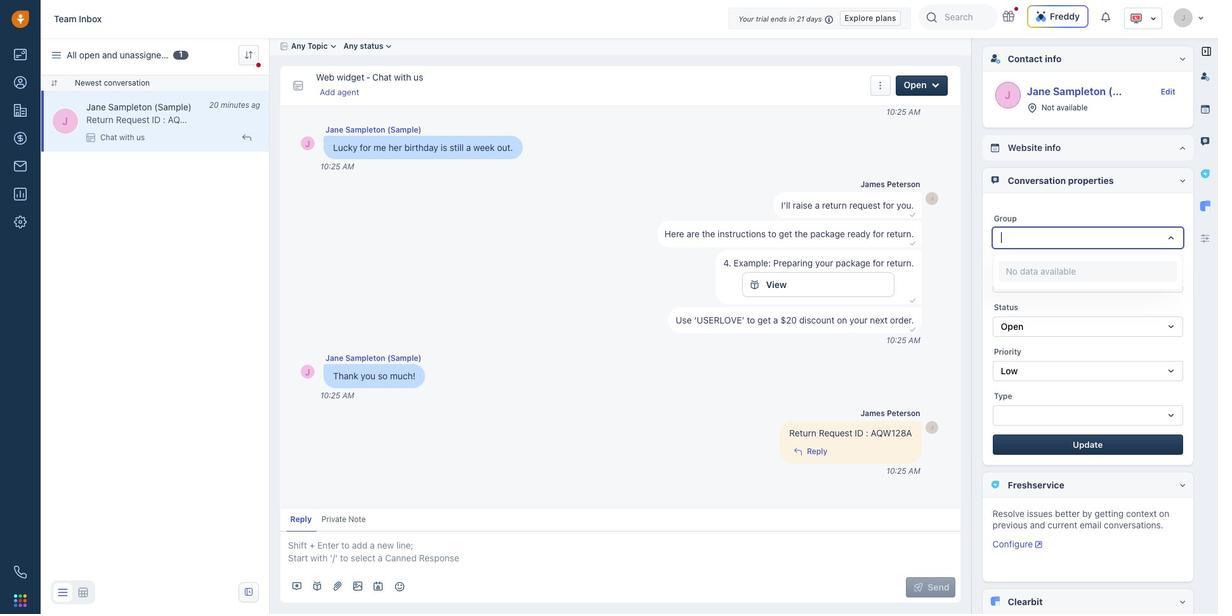 Task type: locate. For each thing, give the bounding box(es) containing it.
10:25 am
[[887, 107, 920, 117], [320, 162, 354, 171], [887, 336, 920, 345], [320, 391, 354, 400], [887, 466, 920, 476]]

0 vertical spatial with
[[394, 72, 411, 82]]

return request id : aqw128a inside conversations, use up and down arrows to read conversations element
[[789, 427, 912, 438]]

0 vertical spatial jane sampleton (sample) button
[[326, 124, 421, 135]]

ic_single_tick image up order.
[[909, 296, 917, 305]]

1 horizontal spatial your
[[850, 315, 868, 326]]

web widget - chat with us add agent
[[316, 72, 423, 97]]

21
[[797, 15, 804, 23]]

ic_single_tick image right next at the right
[[909, 325, 917, 334]]

0 vertical spatial request
[[116, 114, 150, 125]]

reply left "private"
[[290, 515, 312, 524]]

1 vertical spatial info
[[1045, 142, 1061, 153]]

1 vertical spatial to
[[747, 315, 755, 326]]

ic_single_tick image down you.
[[909, 239, 917, 248]]

angle down image
[[1180, 176, 1186, 185]]

get left $20
[[758, 315, 771, 326]]

email
[[1080, 520, 1102, 530]]

0 horizontal spatial us
[[136, 133, 145, 142]]

aqw128a
[[168, 114, 209, 125], [871, 427, 912, 438]]

0 horizontal spatial with
[[119, 133, 134, 142]]

james for request
[[861, 180, 885, 189]]

peterson
[[887, 180, 920, 189], [887, 408, 920, 418]]

1 horizontal spatial with
[[394, 72, 411, 82]]

2 ic_single_tick image from the top
[[909, 239, 917, 248]]

0 vertical spatial peterson
[[887, 180, 920, 189]]

week
[[473, 142, 495, 153]]

1 vertical spatial request
[[819, 427, 853, 438]]

sampleton up me
[[345, 125, 385, 134]]

1 horizontal spatial reply
[[807, 446, 828, 456]]

a right still
[[466, 142, 471, 153]]

1 horizontal spatial the
[[795, 229, 808, 239]]

request
[[116, 114, 150, 125], [819, 427, 853, 438]]

2 jane sampleton (sample) button from the top
[[326, 353, 421, 364]]

jane sampleton (sample) up available
[[1027, 86, 1154, 97]]

private note link
[[318, 509, 371, 531]]

chat
[[372, 72, 392, 82], [100, 133, 117, 142]]

jane sampleton (sample) button up thank you so much! in the left bottom of the page
[[326, 353, 421, 364]]

0 vertical spatial james peterson
[[861, 180, 920, 189]]

resolve
[[993, 508, 1025, 519]]

return
[[86, 114, 114, 125], [789, 427, 817, 438]]

tab list containing reply
[[280, 509, 734, 532]]

us right "mobile" icon
[[136, 133, 145, 142]]

jane sampleton (sample) down conversation
[[86, 102, 191, 112]]

still
[[450, 142, 464, 153]]

on right discount
[[837, 315, 847, 326]]

us
[[414, 72, 423, 82], [136, 133, 145, 142]]

contact
[[1008, 53, 1043, 64]]

return
[[822, 200, 847, 211]]

1 horizontal spatial return request id : aqw128a
[[789, 427, 912, 438]]

sampleton
[[1053, 86, 1106, 97], [108, 102, 152, 112], [345, 125, 385, 134], [345, 354, 385, 363]]

birthday
[[404, 142, 438, 153]]

jane sampleton (sample) button up me
[[326, 124, 421, 135]]

1 horizontal spatial chat
[[372, 72, 392, 82]]

thank
[[333, 371, 358, 382]]

2 peterson from the top
[[887, 408, 920, 418]]

with right "mobile" icon
[[119, 133, 134, 142]]

0 horizontal spatial on
[[837, 315, 847, 326]]

1 horizontal spatial get
[[779, 229, 792, 239]]

j
[[1005, 89, 1011, 101], [62, 115, 68, 127], [305, 138, 310, 149], [305, 367, 310, 378]]

0 horizontal spatial return request id : aqw128a
[[86, 114, 209, 125]]

angle down image for contact info
[[1180, 55, 1186, 63]]

1 vertical spatial id
[[855, 427, 864, 438]]

0 vertical spatial chat
[[372, 72, 392, 82]]

0 vertical spatial return
[[86, 114, 114, 125]]

1 vertical spatial get
[[758, 315, 771, 326]]

return.
[[887, 229, 914, 239], [887, 257, 914, 268]]

return. up order.
[[887, 257, 914, 268]]

1 vertical spatial package
[[836, 257, 871, 268]]

send button
[[906, 577, 955, 598]]

1 horizontal spatial return
[[789, 427, 817, 438]]

edit
[[1161, 87, 1176, 97]]

info right contact
[[1045, 53, 1062, 64]]

1 ic_single_tick image from the top
[[909, 210, 917, 219]]

on right context at the bottom right of the page
[[1159, 508, 1170, 519]]

2 angle down image from the top
[[1180, 481, 1186, 490]]

reply right thread reply icon at the right bottom
[[807, 446, 828, 456]]

next
[[870, 315, 888, 326]]

0 vertical spatial a
[[466, 142, 471, 153]]

i'll
[[781, 200, 790, 211]]

1 horizontal spatial :
[[866, 427, 869, 438]]

jane sampleton (sample) up me
[[326, 125, 421, 134]]

minutes
[[221, 100, 249, 110]]

3 angle down image from the top
[[1180, 598, 1186, 606]]

1 vertical spatial :
[[866, 427, 869, 438]]

bell regular image
[[1102, 11, 1112, 23]]

are
[[687, 229, 700, 239]]

a
[[466, 142, 471, 153], [815, 200, 820, 211], [773, 315, 778, 326]]

0 vertical spatial get
[[779, 229, 792, 239]]

1 jane sampleton (sample) button from the top
[[326, 124, 421, 135]]

return request id : aqw128a up reply button
[[789, 427, 912, 438]]

for left you.
[[883, 200, 894, 211]]

0 horizontal spatial a
[[466, 142, 471, 153]]

us right -
[[414, 72, 423, 82]]

your up view link
[[815, 257, 833, 268]]

request up chat with us
[[116, 114, 150, 125]]

request up reply button
[[819, 427, 853, 438]]

0 horizontal spatial tab list
[[280, 509, 734, 532]]

1 vertical spatial angle down image
[[1180, 481, 1186, 490]]

0 horizontal spatial reply
[[290, 515, 312, 524]]

20
[[209, 100, 219, 110]]

1 vertical spatial return request id : aqw128a
[[789, 427, 912, 438]]

issues
[[1027, 508, 1053, 519]]

1 horizontal spatial a
[[773, 315, 778, 326]]

0 vertical spatial package
[[810, 229, 845, 239]]

1 vertical spatial with
[[119, 133, 134, 142]]

instructions
[[718, 229, 766, 239]]

return. down you.
[[887, 229, 914, 239]]

info for contact info
[[1045, 53, 1062, 64]]

return up "mobile" icon
[[86, 114, 114, 125]]

info right website
[[1045, 142, 1061, 153]]

1 horizontal spatial id
[[855, 427, 864, 438]]

0 vertical spatial id
[[152, 114, 161, 125]]

peterson for return request id : aqw128a
[[887, 408, 920, 418]]

2 vertical spatial angle down image
[[1180, 598, 1186, 606]]

1 vertical spatial return.
[[887, 257, 914, 268]]

0 horizontal spatial request
[[116, 114, 150, 125]]

return request id : aqw128a up chat with us
[[86, 114, 209, 125]]

0 vertical spatial info
[[1045, 53, 1062, 64]]

chevron down image
[[932, 81, 939, 89]]

private note
[[322, 515, 366, 524]]

peterson for i'll raise a return request for you.
[[887, 180, 920, 189]]

on
[[837, 315, 847, 326], [1159, 508, 1170, 519]]

use 'userlove' to get a $20 discount on your next order.
[[676, 315, 914, 326]]

1 vertical spatial tab list
[[280, 509, 734, 532]]

context
[[1126, 508, 1157, 519]]

angle down image
[[1180, 55, 1186, 63], [1180, 481, 1186, 490], [1180, 598, 1186, 606]]

0 vertical spatial us
[[414, 72, 423, 82]]

1 horizontal spatial aqw128a
[[871, 427, 912, 438]]

to right 'userlove'
[[747, 315, 755, 326]]

angle down image for clearbit
[[1180, 598, 1186, 606]]

id
[[152, 114, 161, 125], [855, 427, 864, 438]]

chat right -
[[372, 72, 392, 82]]

icon image
[[53, 582, 73, 603], [73, 582, 93, 603], [244, 587, 254, 597]]

1 vertical spatial return
[[789, 427, 817, 438]]

0 horizontal spatial return
[[86, 114, 114, 125]]

1 horizontal spatial on
[[1159, 508, 1170, 519]]

0 vertical spatial return.
[[887, 229, 914, 239]]

4 ic_single_tick image from the top
[[909, 325, 917, 334]]

the down raise
[[795, 229, 808, 239]]

raise
[[793, 200, 813, 211]]

1 vertical spatial jane sampleton (sample) button
[[326, 353, 421, 364]]

1 the from the left
[[702, 229, 715, 239]]

1 vertical spatial on
[[1159, 508, 1170, 519]]

conversation properties
[[1008, 175, 1114, 186]]

2 james peterson from the top
[[861, 408, 920, 418]]

ic_single_tick image
[[909, 210, 917, 219], [909, 239, 917, 248], [909, 296, 917, 305], [909, 325, 917, 334]]

1 horizontal spatial request
[[819, 427, 853, 438]]

your
[[815, 257, 833, 268], [850, 315, 868, 326]]

ic_info_icon image
[[825, 14, 834, 25]]

sampleton down conversation
[[108, 102, 152, 112]]

the
[[702, 229, 715, 239], [795, 229, 808, 239]]

not available
[[1042, 103, 1088, 112]]

1 vertical spatial reply
[[290, 515, 312, 524]]

0 vertical spatial tab list
[[1194, 67, 1218, 225]]

ic_single_tick image right request
[[909, 210, 917, 219]]

0 horizontal spatial your
[[815, 257, 833, 268]]

j left thank
[[305, 367, 310, 378]]

aqw128a inside conversations, use up and down arrows to read conversations element
[[871, 427, 912, 438]]

angle down image inside contact info dropdown button
[[1180, 55, 1186, 63]]

angle up image
[[1180, 143, 1186, 152]]

0 vertical spatial on
[[837, 315, 847, 326]]

team inbox
[[54, 13, 102, 24]]

0 horizontal spatial :
[[163, 114, 166, 125]]

-
[[366, 72, 370, 82]]

jane sampleton (sample) button for you
[[326, 353, 421, 364]]

2 the from the left
[[795, 229, 808, 239]]

request
[[849, 200, 881, 211]]

0 vertical spatial :
[[163, 114, 166, 125]]

lucky
[[333, 142, 357, 153]]

0 vertical spatial reply
[[807, 446, 828, 456]]

0 vertical spatial angle down image
[[1180, 55, 1186, 63]]

10:25
[[887, 107, 907, 117], [320, 162, 340, 171], [887, 336, 907, 345], [320, 391, 340, 400], [887, 466, 907, 476]]

1 james from the top
[[861, 180, 885, 189]]

1 vertical spatial a
[[815, 200, 820, 211]]

$20
[[781, 315, 797, 326]]

newest conversation
[[75, 78, 150, 88]]

1 vertical spatial us
[[136, 133, 145, 142]]

jane down the "newest"
[[86, 102, 106, 112]]

contact info
[[1008, 53, 1062, 64]]

1 horizontal spatial tab list
[[1194, 67, 1218, 225]]

0 vertical spatial return request id : aqw128a
[[86, 114, 209, 125]]

explore plans button
[[840, 11, 901, 26]]

1 vertical spatial chat
[[100, 133, 117, 142]]

angle down image inside clearbit dropdown button
[[1180, 598, 1186, 606]]

1 peterson from the top
[[887, 180, 920, 189]]

chat right "mobile" icon
[[100, 133, 117, 142]]

the right are
[[702, 229, 715, 239]]

james peterson
[[861, 180, 920, 189], [861, 408, 920, 418]]

to
[[768, 229, 777, 239], [747, 315, 755, 326]]

2 vertical spatial a
[[773, 315, 778, 326]]

0 horizontal spatial aqw128a
[[168, 114, 209, 125]]

is
[[441, 142, 447, 153]]

jane sampleton (sample) up thank you so much! in the left bottom of the page
[[326, 354, 421, 363]]

website info
[[1008, 142, 1061, 153]]

jane sampleton (sample) button
[[326, 124, 421, 135], [326, 353, 421, 364]]

to right instructions
[[768, 229, 777, 239]]

ic_arrow_down image
[[1198, 14, 1204, 21]]

1 horizontal spatial to
[[768, 229, 777, 239]]

None text field
[[280, 532, 960, 572]]

agent
[[994, 258, 1016, 268]]

phone element
[[8, 560, 33, 585]]

open button
[[896, 76, 948, 96]]

info inside dropdown button
[[1045, 53, 1062, 64]]

0 vertical spatial your
[[815, 257, 833, 268]]

with
[[394, 72, 411, 82], [119, 133, 134, 142]]

with right -
[[394, 72, 411, 82]]

conversation properties button
[[983, 168, 1193, 193]]

a right raise
[[815, 200, 820, 211]]

explore
[[845, 13, 873, 23]]

None field
[[993, 228, 1183, 248], [993, 272, 1183, 292], [993, 316, 1183, 337], [993, 361, 1183, 381], [993, 405, 1183, 426], [993, 228, 1183, 248], [993, 272, 1183, 292], [993, 316, 1183, 337], [993, 361, 1183, 381], [993, 405, 1183, 426]]

get down "i'll" at top
[[779, 229, 792, 239]]

4. example: preparing your package for return.
[[723, 257, 914, 268]]

previous
[[993, 520, 1028, 530]]

angle down image inside freshservice dropdown button
[[1180, 481, 1186, 490]]

with inside web widget - chat with us add agent
[[394, 72, 411, 82]]

1 vertical spatial peterson
[[887, 408, 920, 418]]

your left next at the right
[[850, 315, 868, 326]]

0 vertical spatial to
[[768, 229, 777, 239]]

for
[[360, 142, 371, 153], [883, 200, 894, 211], [873, 229, 884, 239], [873, 257, 884, 268]]

reply inside button
[[807, 446, 828, 456]]

2 james from the top
[[861, 408, 885, 418]]

reply link
[[287, 509, 317, 532]]

1 horizontal spatial us
[[414, 72, 423, 82]]

conversations.
[[1104, 520, 1164, 530]]

1 james peterson from the top
[[861, 180, 920, 189]]

0 vertical spatial james
[[861, 180, 885, 189]]

package down ready
[[836, 257, 871, 268]]

website info button
[[983, 135, 1193, 160]]

widget
[[337, 72, 364, 82]]

j down contact
[[1005, 89, 1011, 101]]

external link image
[[1035, 540, 1043, 550]]

1 vertical spatial james peterson
[[861, 408, 920, 418]]

package down return
[[810, 229, 845, 239]]

1 vertical spatial james
[[861, 408, 885, 418]]

return up thread reply icon at the right bottom
[[789, 427, 817, 438]]

info inside button
[[1045, 142, 1061, 153]]

1 vertical spatial aqw128a
[[871, 427, 912, 438]]

1 angle down image from the top
[[1180, 55, 1186, 63]]

(sample) up much! at the left bottom of page
[[387, 354, 421, 363]]

jane
[[1027, 86, 1051, 97], [86, 102, 106, 112], [326, 125, 343, 134], [326, 354, 343, 363]]

j left 'lucky'
[[305, 138, 310, 149]]

james
[[861, 180, 885, 189], [861, 408, 885, 418]]

0 horizontal spatial the
[[702, 229, 715, 239]]

0 horizontal spatial chat
[[100, 133, 117, 142]]

james for aqw128a
[[861, 408, 885, 418]]

us inside web widget - chat with us add agent
[[414, 72, 423, 82]]

a left $20
[[773, 315, 778, 326]]

tab list
[[1194, 67, 1218, 225], [280, 509, 734, 532]]

am
[[909, 107, 920, 117], [342, 162, 354, 171], [909, 336, 920, 345], [342, 391, 354, 400], [909, 466, 920, 476]]



Task type: describe. For each thing, give the bounding box(es) containing it.
so
[[378, 371, 388, 382]]

0 horizontal spatial get
[[758, 315, 771, 326]]

agent
[[337, 87, 359, 97]]

clearbit button
[[983, 589, 1193, 614]]

and
[[1030, 520, 1045, 530]]

explore plans
[[845, 13, 896, 23]]

map pin image
[[1027, 103, 1039, 112]]

0 vertical spatial aqw128a
[[168, 114, 209, 125]]

reply inside tab list
[[290, 515, 312, 524]]

0 horizontal spatial id
[[152, 114, 161, 125]]

configure link
[[993, 539, 1043, 550]]

preparing
[[773, 257, 813, 268]]

for left me
[[360, 142, 371, 153]]

website
[[1008, 142, 1043, 153]]

better
[[1055, 508, 1080, 519]]

conversation
[[1008, 175, 1066, 186]]

info for website info
[[1045, 142, 1061, 153]]

freddy button
[[1027, 5, 1089, 28]]

jane up thank
[[326, 354, 343, 363]]

j for for jane sampleton (sample) button
[[305, 138, 310, 149]]

jane sampleton (sample) button for for
[[326, 124, 421, 135]]

mobile image
[[86, 133, 95, 142]]

add agent button
[[320, 84, 359, 100]]

request inside conversations, use up and down arrows to read conversations element
[[819, 427, 853, 438]]

sampleton up you
[[345, 354, 385, 363]]

jane up map pin "icon"
[[1027, 86, 1051, 97]]

view link
[[743, 272, 895, 297]]

type
[[994, 391, 1012, 401]]

properties
[[1068, 175, 1114, 186]]

id inside conversations, use up and down arrows to read conversations element
[[855, 427, 864, 438]]

me
[[374, 142, 386, 153]]

available
[[1057, 103, 1088, 112]]

angle down image for freshservice
[[1180, 481, 1186, 490]]

2 horizontal spatial a
[[815, 200, 820, 211]]

(sample) left edit on the right top of the page
[[1109, 86, 1154, 97]]

not
[[1042, 103, 1055, 112]]

freshservice button
[[983, 473, 1193, 498]]

2 return. from the top
[[887, 257, 914, 268]]

freddy
[[1050, 11, 1080, 22]]

configure
[[993, 539, 1033, 550]]

ic_single_tick image for i'll raise a return request for you.
[[909, 210, 917, 219]]

thread reply icon image
[[793, 447, 803, 457]]

for up next at the right
[[873, 257, 884, 268]]

your trial ends in 21 days
[[739, 15, 822, 23]]

'userlove'
[[694, 315, 745, 326]]

inbox
[[79, 13, 102, 24]]

open
[[904, 79, 927, 90]]

james peterson for request
[[861, 180, 920, 189]]

current
[[1048, 520, 1078, 530]]

newest
[[75, 78, 102, 88]]

sampleton up available
[[1053, 86, 1106, 97]]

send
[[928, 582, 950, 593]]

getting
[[1095, 508, 1124, 519]]

3 ic_single_tick image from the top
[[909, 296, 917, 305]]

conversation
[[104, 78, 150, 88]]

team inbox element
[[51, 80, 75, 86]]

j down team inbox element
[[62, 115, 68, 127]]

days
[[806, 15, 822, 23]]

you
[[361, 371, 376, 382]]

4.
[[723, 257, 731, 268]]

j for you's jane sampleton (sample) button
[[305, 367, 310, 378]]

add agent button
[[316, 84, 363, 100]]

ic_single_tick image for here are the instructions to get the package ready for return.
[[909, 239, 917, 248]]

on inside 'resolve issues better by getting context on previous and current email conversations.'
[[1159, 508, 1170, 519]]

order.
[[890, 315, 914, 326]]

team
[[54, 13, 77, 24]]

contact info button
[[983, 46, 1193, 72]]

conversations, use up and down arrows to read conversations element
[[280, 65, 961, 507]]

discount
[[799, 315, 835, 326]]

plans
[[876, 13, 896, 23]]

(sample) left 20
[[154, 102, 191, 112]]

add
[[320, 87, 335, 97]]

0 horizontal spatial to
[[747, 315, 755, 326]]

1 vertical spatial your
[[850, 315, 868, 326]]

group
[[994, 214, 1017, 223]]

ic_single_tick image for use 'userlove' to get a $20 discount on your next order.
[[909, 325, 917, 334]]

phone image
[[14, 566, 27, 579]]

reply button
[[789, 446, 831, 458]]

(sample) up her
[[387, 125, 421, 134]]

ready
[[848, 229, 871, 239]]

sliders image
[[1201, 233, 1210, 243]]

freshworks switcher image
[[14, 594, 27, 607]]

in
[[789, 15, 795, 23]]

missing translation "unavailable" for locale "en-us" image
[[1130, 12, 1143, 25]]

jane up 'lucky'
[[326, 125, 343, 134]]

lucky for me her birthday is still a week out.
[[333, 142, 513, 153]]

private
[[322, 515, 346, 524]]

here
[[665, 229, 684, 239]]

1 return. from the top
[[887, 229, 914, 239]]

resolve issues better by getting context on previous and current email conversations.
[[993, 508, 1170, 530]]

her
[[389, 142, 402, 153]]

ago
[[251, 100, 265, 110]]

priority
[[994, 347, 1022, 356]]

j for contact info dropdown button
[[1005, 89, 1011, 101]]

view
[[766, 279, 787, 290]]

: inside conversations, use up and down arrows to read conversations element
[[866, 427, 869, 438]]

here are the instructions to get the package ready for return.
[[665, 229, 914, 239]]

thank you so much!
[[333, 371, 416, 382]]

chat inside web widget - chat with us add agent
[[372, 72, 392, 82]]

example:
[[734, 257, 771, 268]]

james peterson for aqw128a
[[861, 408, 920, 418]]

return inside conversations, use up and down arrows to read conversations element
[[789, 427, 817, 438]]

much!
[[390, 371, 416, 382]]

for right ready
[[873, 229, 884, 239]]

freshservice
[[1008, 480, 1065, 490]]

ic_arrow_down image
[[1150, 14, 1157, 23]]

trial
[[756, 15, 769, 23]]

status
[[994, 303, 1018, 312]]

use
[[676, 315, 692, 326]]



Task type: vqa. For each thing, say whether or not it's contained in the screenshot.
issues
yes



